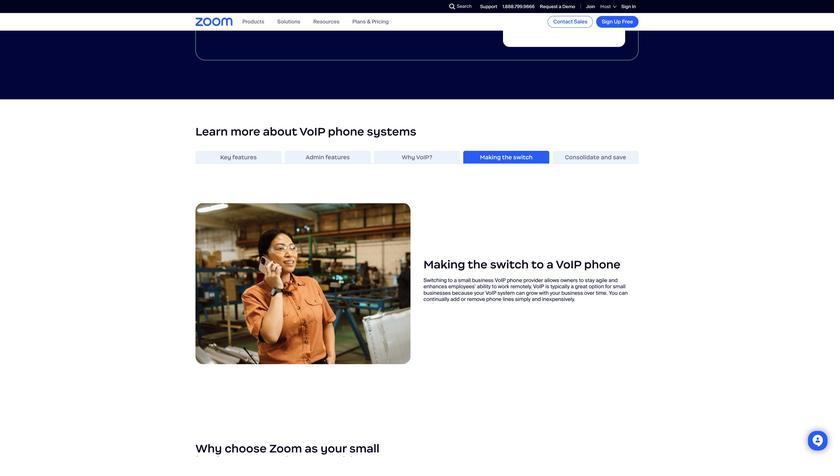 Task type: locate. For each thing, give the bounding box(es) containing it.
owners
[[560, 277, 578, 284]]

2 vertical spatial the
[[468, 257, 487, 272]]

plans & pricing link
[[352, 18, 389, 25]]

1 horizontal spatial small
[[458, 277, 471, 284]]

switching to a small business voip phone provider allows owners to stay agile and enhances employees' ability to work remotely. voip is typically a great option for small businesses because your voip system can grow with your business over time. you can continually add or remove phone lines simply and inexpensively.
[[424, 277, 628, 303]]

features right admin
[[325, 154, 350, 161]]

0 vertical spatial and
[[601, 154, 612, 161]]

why
[[402, 154, 415, 161], [195, 442, 222, 456]]

in
[[632, 4, 636, 9]]

0 horizontal spatial your
[[321, 442, 347, 456]]

voip
[[300, 124, 325, 139], [556, 257, 582, 272], [495, 277, 506, 284], [533, 283, 544, 290], [486, 290, 496, 296], [249, 454, 275, 457]]

business
[[472, 277, 494, 284], [561, 290, 583, 296], [195, 454, 246, 457]]

support
[[480, 4, 497, 9]]

making inside button
[[480, 154, 501, 161]]

and right agile
[[609, 277, 618, 284]]

your
[[474, 290, 484, 296], [550, 290, 560, 296], [321, 442, 347, 456]]

remove
[[467, 296, 485, 303]]

0 vertical spatial making
[[480, 154, 501, 161]]

0 horizontal spatial the
[[231, 9, 239, 16]]

1 vertical spatial making
[[424, 257, 465, 272]]

why inside why choose zoom as your small business voip phone provider?
[[195, 442, 222, 456]]

sign in
[[621, 4, 636, 9]]

2 horizontal spatial the
[[502, 154, 512, 161]]

2 vertical spatial business
[[195, 454, 246, 457]]

why inside button
[[402, 154, 415, 161]]

provider
[[523, 277, 543, 284]]

switch inside button
[[513, 154, 533, 161]]

save
[[613, 154, 626, 161]]

0 vertical spatial why
[[402, 154, 415, 161]]

0 vertical spatial switch
[[513, 154, 533, 161]]

0 vertical spatial the
[[231, 9, 239, 16]]

1 horizontal spatial sign
[[621, 4, 631, 9]]

why voip? button
[[374, 151, 460, 164]]

work
[[498, 283, 509, 290]]

search
[[457, 3, 472, 9]]

can
[[516, 290, 525, 296], [619, 290, 628, 296]]

the for making the switch
[[502, 154, 512, 161]]

read
[[217, 9, 230, 16]]

over
[[584, 290, 595, 296]]

features right key
[[232, 154, 257, 161]]

1 vertical spatial business
[[561, 290, 583, 296]]

voip?
[[416, 154, 432, 161]]

the for making the switch to a voip phone
[[468, 257, 487, 272]]

0 vertical spatial sign
[[621, 4, 631, 9]]

free
[[622, 18, 633, 25]]

choose
[[225, 442, 267, 456]]

to up provider
[[531, 257, 544, 272]]

business inside why choose zoom as your small business voip phone provider?
[[195, 454, 246, 457]]

0 horizontal spatial small
[[349, 442, 379, 456]]

remotely.
[[510, 283, 532, 290]]

0 horizontal spatial why
[[195, 442, 222, 456]]

2 horizontal spatial business
[[561, 290, 583, 296]]

0 horizontal spatial sign
[[602, 18, 613, 25]]

1 vertical spatial switch
[[490, 257, 529, 272]]

1 horizontal spatial can
[[619, 290, 628, 296]]

add
[[450, 296, 460, 303]]

the for read the case study
[[231, 9, 239, 16]]

switch for making the switch to a voip phone
[[490, 257, 529, 272]]

and left save
[[601, 154, 612, 161]]

sign left up on the right top of page
[[602, 18, 613, 25]]

sign inside 'link'
[[602, 18, 613, 25]]

to
[[531, 257, 544, 272], [448, 277, 453, 284], [579, 277, 584, 284], [492, 283, 497, 290]]

1 horizontal spatial features
[[325, 154, 350, 161]]

the inside button
[[502, 154, 512, 161]]

small
[[458, 277, 471, 284], [613, 283, 626, 290], [349, 442, 379, 456]]

1 features from the left
[[232, 154, 257, 161]]

0 horizontal spatial features
[[232, 154, 257, 161]]

can right you
[[619, 290, 628, 296]]

case
[[240, 9, 253, 16]]

lines
[[503, 296, 514, 303]]

None search field
[[426, 1, 451, 12]]

stay
[[585, 277, 595, 284]]

0 horizontal spatial making
[[424, 257, 465, 272]]

1 vertical spatial why
[[195, 442, 222, 456]]

consolidate
[[565, 154, 600, 161]]

making the switch
[[480, 154, 533, 161]]

making the switch to a voip phone image
[[195, 203, 411, 364]]

key
[[220, 154, 231, 161]]

2 vertical spatial and
[[532, 296, 541, 303]]

systems
[[367, 124, 416, 139]]

2 features from the left
[[325, 154, 350, 161]]

time.
[[596, 290, 608, 296]]

admin
[[306, 154, 324, 161]]

0 vertical spatial business
[[472, 277, 494, 284]]

1 horizontal spatial making
[[480, 154, 501, 161]]

1 vertical spatial the
[[502, 154, 512, 161]]

a left great
[[571, 283, 574, 290]]

up
[[614, 18, 621, 25]]

features inside button
[[232, 154, 257, 161]]

and right simply
[[532, 296, 541, 303]]

your right as
[[321, 442, 347, 456]]

1 horizontal spatial why
[[402, 154, 415, 161]]

1 vertical spatial sign
[[602, 18, 613, 25]]

1 can from the left
[[516, 290, 525, 296]]

grow
[[526, 290, 538, 296]]

1 horizontal spatial the
[[468, 257, 487, 272]]

sign
[[621, 4, 631, 9], [602, 18, 613, 25]]

pricing
[[372, 18, 389, 25]]

phone up admin features
[[328, 124, 364, 139]]

and inside button
[[601, 154, 612, 161]]

your right is
[[550, 290, 560, 296]]

learn
[[195, 124, 228, 139]]

0 horizontal spatial business
[[195, 454, 246, 457]]

1 horizontal spatial business
[[472, 277, 494, 284]]

0 horizontal spatial can
[[516, 290, 525, 296]]

is
[[545, 283, 549, 290]]

1 horizontal spatial your
[[474, 290, 484, 296]]

1 vertical spatial and
[[609, 277, 618, 284]]

for
[[605, 283, 612, 290]]

making
[[480, 154, 501, 161], [424, 257, 465, 272]]

consolidate and save button
[[553, 151, 639, 164]]

can left grow
[[516, 290, 525, 296]]

ability
[[477, 283, 491, 290]]

sign for sign in
[[621, 4, 631, 9]]

the
[[231, 9, 239, 16], [502, 154, 512, 161], [468, 257, 487, 272]]

key features
[[220, 154, 257, 161]]

sign in link
[[621, 4, 636, 9]]

contact
[[553, 18, 573, 25]]

and
[[601, 154, 612, 161], [609, 277, 618, 284], [532, 296, 541, 303]]

your right the because
[[474, 290, 484, 296]]

search image
[[449, 4, 455, 9]]

tabs tab list
[[195, 151, 639, 164]]

phone
[[328, 124, 364, 139], [584, 257, 621, 272], [507, 277, 522, 284], [486, 296, 502, 303]]

read the case study link
[[209, 5, 276, 20]]

sign left in
[[621, 4, 631, 9]]

host
[[600, 4, 611, 9]]

features inside 'button'
[[325, 154, 350, 161]]

study
[[254, 9, 268, 16]]



Task type: vqa. For each thing, say whether or not it's contained in the screenshot.
Admin features features
yes



Task type: describe. For each thing, give the bounding box(es) containing it.
contact sales
[[553, 18, 588, 25]]

why for why voip?
[[402, 154, 415, 161]]

option
[[589, 283, 604, 290]]

switching
[[424, 277, 447, 284]]

to right 'switching'
[[448, 277, 453, 284]]

to left stay
[[579, 277, 584, 284]]

making the switch to a voip phone
[[424, 257, 621, 272]]

consolidate and save
[[565, 154, 626, 161]]

support link
[[480, 4, 497, 9]]

request a demo
[[540, 4, 575, 9]]

small inside why choose zoom as your small business voip phone provider?
[[349, 442, 379, 456]]

phone up agile
[[584, 257, 621, 272]]

learn more about voip phone systems
[[195, 124, 416, 139]]

allows
[[544, 277, 559, 284]]

2 horizontal spatial small
[[613, 283, 626, 290]]

making the switch button
[[463, 151, 549, 164]]

plans
[[352, 18, 366, 25]]

join link
[[586, 4, 595, 9]]

products
[[242, 18, 264, 25]]

2 can from the left
[[619, 290, 628, 296]]

phone up system on the right
[[507, 277, 522, 284]]

as
[[305, 442, 318, 456]]

resources button
[[313, 18, 339, 25]]

&
[[367, 18, 371, 25]]

phone
[[277, 454, 314, 457]]

a up the because
[[454, 277, 457, 284]]

why choose zoom as your small business voip phone provider?
[[195, 442, 379, 457]]

great
[[575, 283, 588, 290]]

join
[[586, 4, 595, 9]]

read the case study
[[217, 9, 268, 16]]

enhances
[[424, 283, 447, 290]]

you
[[609, 290, 618, 296]]

about
[[263, 124, 297, 139]]

provider?
[[317, 454, 371, 457]]

solutions
[[277, 18, 300, 25]]

agile
[[596, 277, 607, 284]]

key features button
[[195, 151, 282, 164]]

resources
[[313, 18, 339, 25]]

businesses
[[424, 290, 451, 296]]

employees'
[[448, 283, 476, 290]]

solutions button
[[277, 18, 300, 25]]

or
[[461, 296, 466, 303]]

a left demo on the right top of page
[[559, 4, 561, 9]]

making for making the switch
[[480, 154, 501, 161]]

zoom
[[269, 442, 302, 456]]

sign for sign up free
[[602, 18, 613, 25]]

typically
[[551, 283, 570, 290]]

continually
[[424, 296, 449, 303]]

request
[[540, 4, 558, 9]]

to left work
[[492, 283, 497, 290]]

admin features button
[[285, 151, 371, 164]]

a up allows
[[547, 257, 554, 272]]

admin features
[[306, 154, 350, 161]]

your inside why choose zoom as your small business voip phone provider?
[[321, 442, 347, 456]]

voip inside why choose zoom as your small business voip phone provider?
[[249, 454, 275, 457]]

plans & pricing
[[352, 18, 389, 25]]

system
[[498, 290, 515, 296]]

why voip?
[[402, 154, 432, 161]]

sign up free
[[602, 18, 633, 25]]

simply
[[515, 296, 531, 303]]

demo
[[562, 4, 575, 9]]

sign up free link
[[596, 16, 639, 28]]

making for making the switch to a voip phone
[[424, 257, 465, 272]]

switch for making the switch
[[513, 154, 533, 161]]

contact sales link
[[548, 16, 593, 28]]

with
[[539, 290, 549, 296]]

features for key features
[[232, 154, 257, 161]]

1.888.799.9666
[[503, 4, 535, 9]]

zoom logo image
[[195, 18, 233, 26]]

products button
[[242, 18, 264, 25]]

features for admin features
[[325, 154, 350, 161]]

because
[[452, 290, 473, 296]]

2 horizontal spatial your
[[550, 290, 560, 296]]

request a demo link
[[540, 4, 575, 9]]

sales
[[574, 18, 588, 25]]

search image
[[449, 4, 455, 9]]

phone left lines
[[486, 296, 502, 303]]

host button
[[600, 4, 616, 9]]

inexpensively.
[[542, 296, 575, 303]]

1.888.799.9666 link
[[503, 4, 535, 9]]

why for why choose zoom as your small business voip phone provider?
[[195, 442, 222, 456]]

more
[[231, 124, 260, 139]]



